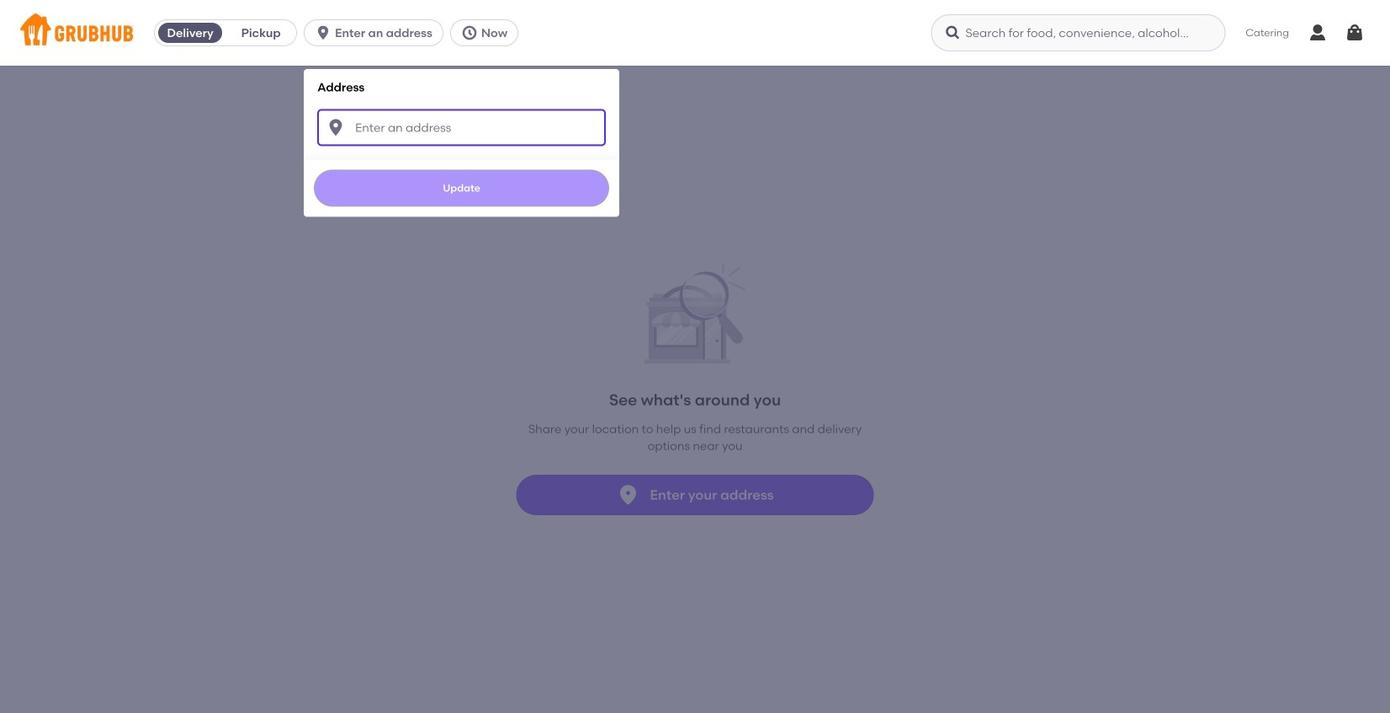 Task type: locate. For each thing, give the bounding box(es) containing it.
svg image
[[945, 24, 962, 41]]

svg image
[[1345, 23, 1366, 43], [315, 24, 332, 41], [461, 24, 478, 41], [326, 118, 346, 138]]



Task type: describe. For each thing, give the bounding box(es) containing it.
Enter an address search field
[[317, 109, 606, 146]]

main navigation navigation
[[0, 0, 1391, 713]]

position icon image
[[617, 483, 640, 507]]



Task type: vqa. For each thing, say whether or not it's contained in the screenshot.
1st svg icon from the right
yes



